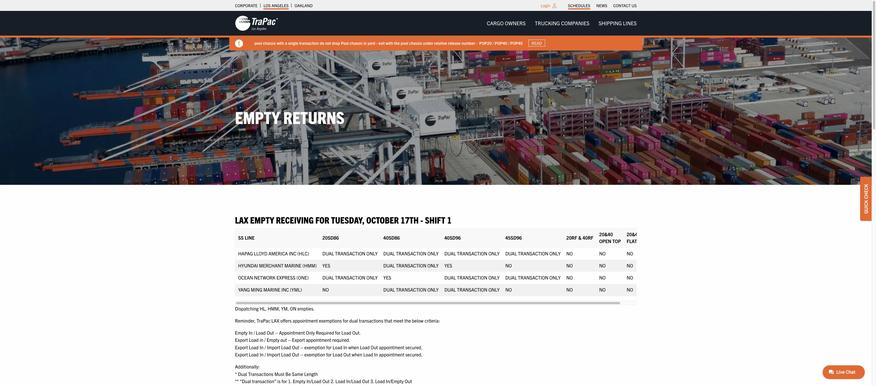 Task type: describe. For each thing, give the bounding box(es) containing it.
hyundai
[[238, 263, 258, 269]]

shipping
[[599, 20, 622, 26]]

(one)
[[297, 275, 309, 281]]

out.
[[352, 330, 361, 336]]

in inside the empty in / load out – appointment only required for load out. export load in / empty out – export appointment required. export load in / import load out – exemption for load in when load out appointment secured. export load in / import load out – exemption for load out when load in appointment secured.
[[260, 337, 263, 343]]

transaction"
[[252, 378, 276, 384]]

empty inside additionally: * dual transactions must be same length ** "dual transaction" is for 1. empty in/load out 2. load in/load out 3. load in/empty out
[[293, 378, 306, 384]]

ocean network express (one)
[[238, 275, 309, 281]]

light image
[[553, 3, 557, 8]]

america
[[269, 251, 288, 257]]

news
[[597, 3, 608, 8]]

contact us link
[[614, 1, 637, 9]]

for inside additionally: * dual transactions must be same length ** "dual transaction" is for 1. empty in/load out 2. load in/load out 3. load in/empty out
[[282, 378, 287, 384]]

2 chassis from the left
[[350, 40, 363, 46]]

for
[[316, 214, 329, 225]]

for down the required
[[326, 344, 332, 350]]

marine for ming
[[264, 287, 281, 293]]

(yml)
[[290, 287, 302, 293]]

transactions
[[359, 318, 384, 324]]

0 vertical spatial when
[[348, 344, 359, 350]]

be
[[286, 371, 291, 377]]

lines
[[623, 20, 637, 26]]

cargo owners
[[487, 20, 526, 26]]

transactions
[[248, 371, 274, 377]]

receiving
[[276, 214, 314, 225]]

empty returns
[[235, 106, 345, 127]]

empty
[[250, 214, 274, 225]]

1 vertical spatial when
[[352, 352, 362, 358]]

1 pool from the left
[[255, 40, 262, 46]]

check
[[864, 184, 869, 199]]

/ up transactions
[[265, 352, 266, 358]]

drop
[[332, 40, 340, 46]]

0 horizontal spatial lax
[[235, 214, 248, 225]]

– left appointment
[[275, 330, 278, 336]]

trapac
[[257, 318, 270, 324]]

companies
[[561, 20, 590, 26]]

1 vertical spatial the
[[405, 318, 411, 324]]

hapag
[[238, 251, 253, 257]]

out right "in/empty"
[[405, 378, 412, 384]]

0 horizontal spatial yes
[[323, 263, 330, 269]]

40rf
[[583, 235, 594, 241]]

trucking companies link
[[531, 17, 594, 29]]

1 horizontal spatial -
[[421, 214, 423, 225]]

3.
[[371, 378, 374, 384]]

1 exemption from the top
[[304, 344, 325, 350]]

45sd96
[[506, 235, 522, 241]]

1 in/load from the left
[[307, 378, 322, 384]]

dispatching hl, hmm, ym, on empties.
[[235, 306, 315, 312]]

same
[[292, 371, 303, 377]]

read
[[532, 40, 542, 46]]

out down appointment
[[292, 344, 299, 350]]

angeles
[[272, 3, 289, 8]]

(hmm)
[[303, 263, 317, 269]]

hmm,
[[268, 306, 280, 312]]

1 with from the left
[[277, 40, 284, 46]]

los
[[264, 3, 271, 8]]

20rf & 40rf
[[567, 235, 594, 241]]

yang ming marine inc (yml)
[[238, 287, 302, 293]]

for up required.
[[335, 330, 341, 336]]

additionally:
[[235, 364, 260, 369]]

dual
[[238, 371, 247, 377]]

additionally: * dual transactions must be same length ** "dual transaction" is for 1. empty in/load out 2. load in/load out 3. load in/empty out
[[235, 364, 412, 384]]

ss line
[[238, 235, 255, 241]]

cargo owners link
[[482, 17, 531, 29]]

*
[[235, 371, 237, 377]]

20&40 open top
[[599, 232, 621, 244]]

must
[[275, 371, 285, 377]]

out
[[281, 337, 287, 343]]

inc for (hlc)
[[289, 251, 297, 257]]

required
[[316, 330, 334, 336]]

oakland link
[[295, 1, 313, 9]]

out down transactions
[[371, 344, 378, 350]]

– up same
[[300, 352, 303, 358]]

trucking companies
[[535, 20, 590, 26]]

0 horizontal spatial -
[[376, 40, 378, 46]]

under
[[423, 40, 434, 46]]

solid image
[[235, 40, 243, 48]]

lloyd
[[254, 251, 267, 257]]

pool chassis with a single transaction  do not drop pool chassis in yard -  exit with the pool chassis under relative release number -  pop20 / pop40 / pop45
[[255, 40, 523, 46]]

in inside banner
[[364, 40, 367, 46]]

news link
[[597, 1, 608, 9]]

schedules link
[[568, 1, 591, 9]]

meet
[[394, 318, 404, 324]]

out left 2.
[[323, 378, 330, 384]]

/ left out
[[265, 337, 266, 343]]

ming
[[251, 287, 262, 293]]

reminder, trapac lax offers appointment exemptions for dual transactions that meet the below criteria:
[[235, 318, 440, 324]]

/ left pop45
[[509, 40, 510, 46]]

quick check
[[864, 184, 869, 214]]

out up same
[[292, 352, 299, 358]]

20&40 flat rack
[[627, 232, 650, 244]]

empties.
[[298, 306, 315, 312]]

corporate
[[235, 3, 258, 8]]

for up additionally: * dual transactions must be same length ** "dual transaction" is for 1. empty in/load out 2. load in/load out 3. load in/empty out
[[326, 352, 332, 358]]

2 horizontal spatial -
[[476, 40, 478, 46]]

login link
[[541, 3, 551, 8]]

3 chassis from the left
[[410, 40, 422, 46]]

transaction
[[299, 40, 319, 46]]

los angeles image
[[235, 15, 278, 31]]

offers
[[281, 318, 292, 324]]

do
[[320, 40, 325, 46]]

out left 3.
[[362, 378, 369, 384]]



Task type: locate. For each thing, give the bounding box(es) containing it.
when down required.
[[348, 344, 359, 350]]

0 horizontal spatial with
[[277, 40, 284, 46]]

lax left offers
[[272, 318, 279, 324]]

with left a in the left top of the page
[[277, 40, 284, 46]]

menu bar containing cargo owners
[[482, 17, 642, 29]]

dual
[[323, 251, 334, 257], [384, 251, 395, 257], [445, 251, 456, 257], [506, 251, 517, 257], [384, 263, 395, 269], [323, 275, 334, 281], [445, 275, 456, 281], [506, 275, 517, 281], [384, 287, 395, 293], [445, 287, 456, 293]]

marine down ocean network express (one)
[[264, 287, 281, 293]]

– right out
[[288, 337, 291, 343]]

pool right solid icon
[[255, 40, 262, 46]]

chassis left a in the left top of the page
[[263, 40, 276, 46]]

appointment down that
[[379, 344, 404, 350]]

1 vertical spatial inc
[[282, 287, 289, 293]]

the
[[394, 40, 400, 46], [405, 318, 411, 324]]

ym,
[[281, 306, 289, 312]]

shipping lines link
[[594, 17, 642, 29]]

0 vertical spatial secured.
[[406, 344, 423, 350]]

0 vertical spatial exemption
[[304, 344, 325, 350]]

contact
[[614, 3, 631, 8]]

0 horizontal spatial the
[[394, 40, 400, 46]]

when
[[348, 344, 359, 350], [352, 352, 362, 358]]

import up must
[[267, 352, 280, 358]]

0 horizontal spatial in/load
[[307, 378, 322, 384]]

1 chassis from the left
[[263, 40, 276, 46]]

marine up express
[[285, 263, 302, 269]]

read link
[[529, 40, 546, 47]]

in left yard
[[364, 40, 367, 46]]

appointment up "in/empty"
[[379, 352, 404, 358]]

tuesday,
[[331, 214, 365, 225]]

0 vertical spatial lax
[[235, 214, 248, 225]]

the right meet
[[405, 318, 411, 324]]

length
[[304, 371, 318, 377]]

los angeles
[[264, 3, 289, 8]]

banner
[[0, 11, 876, 51]]

inc for (yml)
[[282, 287, 289, 293]]

dual transaction only
[[323, 251, 378, 257], [384, 251, 439, 257], [445, 251, 500, 257], [506, 251, 561, 257], [384, 263, 439, 269], [323, 275, 378, 281], [445, 275, 500, 281], [506, 275, 561, 281], [384, 287, 439, 293], [445, 287, 500, 293]]

menu bar containing schedules
[[565, 1, 640, 9]]

**
[[235, 378, 239, 384]]

&
[[579, 235, 582, 241]]

returns
[[283, 106, 345, 127]]

1 vertical spatial in
[[260, 337, 263, 343]]

20&40 up flat
[[627, 232, 641, 237]]

in
[[364, 40, 367, 46], [260, 337, 263, 343]]

1 horizontal spatial chassis
[[350, 40, 363, 46]]

with right exit
[[386, 40, 393, 46]]

1 vertical spatial import
[[267, 352, 280, 358]]

in down trapac
[[260, 337, 263, 343]]

marine for merchant
[[285, 263, 302, 269]]

0 horizontal spatial pool
[[255, 40, 262, 46]]

1 vertical spatial marine
[[264, 287, 281, 293]]

load
[[256, 330, 266, 336], [342, 330, 351, 336], [249, 337, 259, 343], [249, 344, 259, 350], [281, 344, 291, 350], [333, 344, 343, 350], [360, 344, 370, 350], [249, 352, 259, 358], [281, 352, 291, 358], [333, 352, 343, 358], [363, 352, 373, 358], [336, 378, 345, 384], [375, 378, 385, 384]]

is
[[277, 378, 281, 384]]

/
[[493, 40, 494, 46], [509, 40, 510, 46], [254, 330, 255, 336], [265, 337, 266, 343], [265, 344, 266, 350], [265, 352, 266, 358]]

20&40 for flat
[[627, 232, 641, 237]]

menu bar inside banner
[[482, 17, 642, 29]]

oakland
[[295, 3, 313, 8]]

1 horizontal spatial 20&40
[[627, 232, 641, 237]]

20&40 inside 20&40 flat rack
[[627, 232, 641, 237]]

not
[[326, 40, 331, 46]]

20&40 for open
[[599, 232, 613, 237]]

1 vertical spatial secured.
[[406, 352, 423, 358]]

pop20
[[480, 40, 492, 46]]

ocean
[[238, 275, 253, 281]]

inc left (yml)
[[282, 287, 289, 293]]

top
[[613, 238, 621, 244]]

0 vertical spatial inc
[[289, 251, 297, 257]]

2 horizontal spatial chassis
[[410, 40, 422, 46]]

2 in/load from the left
[[346, 378, 361, 384]]

when down out.
[[352, 352, 362, 358]]

appointment down empties.
[[293, 318, 318, 324]]

2 exemption from the top
[[304, 352, 325, 358]]

inc left (hlc) in the left of the page
[[289, 251, 297, 257]]

yard
[[368, 40, 376, 46]]

pop45
[[511, 40, 523, 46]]

exemption down only
[[304, 344, 325, 350]]

0 vertical spatial import
[[267, 344, 280, 350]]

0 vertical spatial menu bar
[[565, 1, 640, 9]]

2 import from the top
[[267, 352, 280, 358]]

40sd86
[[384, 235, 400, 241]]

october
[[366, 214, 399, 225]]

appointment
[[293, 318, 318, 324], [306, 337, 331, 343], [379, 344, 404, 350], [379, 352, 404, 358]]

exemptions
[[319, 318, 342, 324]]

2 secured. from the top
[[406, 352, 423, 358]]

network
[[254, 275, 276, 281]]

1 secured. from the top
[[406, 344, 423, 350]]

1 horizontal spatial in/load
[[346, 378, 361, 384]]

a
[[285, 40, 287, 46]]

1 horizontal spatial marine
[[285, 263, 302, 269]]

2 pool from the left
[[401, 40, 409, 46]]

pop40
[[495, 40, 508, 46]]

/ down trapac
[[265, 344, 266, 350]]

in/load
[[307, 378, 322, 384], [346, 378, 361, 384]]

/ down reminder,
[[254, 330, 255, 336]]

menu bar
[[565, 1, 640, 9], [482, 17, 642, 29]]

0 vertical spatial in
[[364, 40, 367, 46]]

1 horizontal spatial pool
[[401, 40, 409, 46]]

yang
[[238, 287, 250, 293]]

out down required.
[[344, 352, 351, 358]]

flat
[[627, 238, 637, 244]]

single
[[288, 40, 299, 46]]

1 vertical spatial menu bar
[[482, 17, 642, 29]]

menu bar down the light icon
[[482, 17, 642, 29]]

1 20&40 from the left
[[599, 232, 613, 237]]

appointment down the required
[[306, 337, 331, 343]]

number
[[462, 40, 475, 46]]

lax empty receiving           for tuesday, october 17th              - shift 1
[[235, 214, 452, 225]]

20&40
[[599, 232, 613, 237], [627, 232, 641, 237]]

lax up ss at the bottom of page
[[235, 214, 248, 225]]

import down appointment
[[267, 344, 280, 350]]

40sd96
[[445, 235, 461, 241]]

0 vertical spatial marine
[[285, 263, 302, 269]]

in/load down "length"
[[307, 378, 322, 384]]

– down appointment
[[300, 344, 303, 350]]

20sd86
[[323, 235, 339, 241]]

chassis right the pool at the left of the page
[[350, 40, 363, 46]]

0 horizontal spatial in
[[260, 337, 263, 343]]

(hlc)
[[298, 251, 309, 257]]

hl,
[[260, 306, 267, 312]]

1 vertical spatial exemption
[[304, 352, 325, 358]]

for right the is
[[282, 378, 287, 384]]

in/load left 3.
[[346, 378, 361, 384]]

0 vertical spatial the
[[394, 40, 400, 46]]

1 horizontal spatial in
[[364, 40, 367, 46]]

1 horizontal spatial yes
[[384, 275, 391, 281]]

the right exit
[[394, 40, 400, 46]]

1 horizontal spatial with
[[386, 40, 393, 46]]

banner containing cargo owners
[[0, 11, 876, 51]]

- left exit
[[376, 40, 378, 46]]

exit
[[379, 40, 385, 46]]

corporate link
[[235, 1, 258, 9]]

trucking
[[535, 20, 560, 26]]

us
[[632, 3, 637, 8]]

2 horizontal spatial yes
[[445, 263, 452, 269]]

20&40 up open
[[599, 232, 613, 237]]

- right number
[[476, 40, 478, 46]]

contact us
[[614, 3, 637, 8]]

chassis left under
[[410, 40, 422, 46]]

line
[[245, 235, 255, 241]]

only
[[306, 330, 315, 336]]

1 horizontal spatial the
[[405, 318, 411, 324]]

express
[[277, 275, 296, 281]]

appointment
[[279, 330, 305, 336]]

rack
[[638, 238, 650, 244]]

1.
[[288, 378, 292, 384]]

dispatching
[[235, 306, 259, 312]]

exemption up "length"
[[304, 352, 325, 358]]

secured.
[[406, 344, 423, 350], [406, 352, 423, 358]]

hyundai merchant marine (hmm)
[[238, 263, 317, 269]]

yes
[[323, 263, 330, 269], [445, 263, 452, 269], [384, 275, 391, 281]]

/ left pop40
[[493, 40, 494, 46]]

login
[[541, 3, 551, 8]]

owners
[[505, 20, 526, 26]]

1
[[447, 214, 452, 225]]

import
[[267, 344, 280, 350], [267, 352, 280, 358]]

pool
[[255, 40, 262, 46], [401, 40, 409, 46]]

menu bar up shipping
[[565, 1, 640, 9]]

1 vertical spatial lax
[[272, 318, 279, 324]]

shipping lines
[[599, 20, 637, 26]]

shift
[[425, 214, 446, 225]]

out
[[267, 330, 274, 336], [292, 344, 299, 350], [371, 344, 378, 350], [292, 352, 299, 358], [344, 352, 351, 358], [323, 378, 330, 384], [362, 378, 369, 384], [405, 378, 412, 384]]

out down trapac
[[267, 330, 274, 336]]

2 with from the left
[[386, 40, 393, 46]]

0 horizontal spatial 20&40
[[599, 232, 613, 237]]

hapag lloyd america inc (hlc)
[[238, 251, 309, 257]]

0 horizontal spatial marine
[[264, 287, 281, 293]]

criteria:
[[425, 318, 440, 324]]

1 horizontal spatial lax
[[272, 318, 279, 324]]

- right 17th
[[421, 214, 423, 225]]

on
[[290, 306, 297, 312]]

for left dual at the bottom left
[[343, 318, 348, 324]]

17th
[[401, 214, 419, 225]]

"dual
[[240, 378, 251, 384]]

pool right exit
[[401, 40, 409, 46]]

los angeles link
[[264, 1, 289, 9]]

open
[[599, 238, 612, 244]]

0 horizontal spatial chassis
[[263, 40, 276, 46]]

cargo
[[487, 20, 504, 26]]

20&40 inside 20&40 open top
[[599, 232, 613, 237]]

2 20&40 from the left
[[627, 232, 641, 237]]

1 import from the top
[[267, 344, 280, 350]]



Task type: vqa. For each thing, say whether or not it's contained in the screenshot.
Email
no



